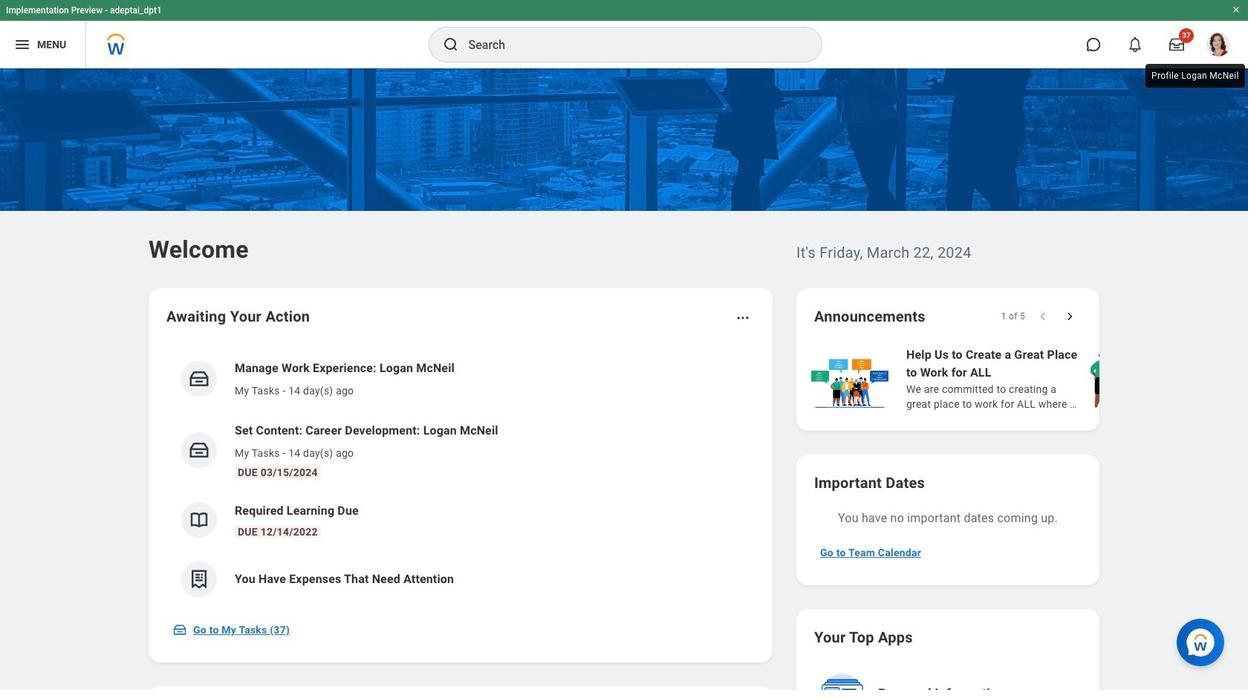 Task type: vqa. For each thing, say whether or not it's contained in the screenshot.
Manage Delegations
no



Task type: locate. For each thing, give the bounding box(es) containing it.
inbox image
[[188, 368, 210, 390], [172, 623, 187, 637]]

chevron right small image
[[1062, 309, 1077, 324]]

1 horizontal spatial inbox image
[[188, 368, 210, 390]]

0 horizontal spatial inbox image
[[172, 623, 187, 637]]

notifications large image
[[1128, 37, 1143, 52]]

inbox large image
[[1169, 37, 1184, 52]]

tooltip
[[1143, 61, 1248, 91]]

inbox image
[[188, 439, 210, 461]]

0 horizontal spatial list
[[166, 348, 755, 609]]

related actions image
[[735, 311, 750, 325]]

list
[[808, 345, 1248, 413], [166, 348, 755, 609]]

main content
[[0, 68, 1248, 690]]

Search Workday  search field
[[468, 28, 791, 61]]

justify image
[[13, 36, 31, 53]]

book open image
[[188, 509, 210, 531]]

banner
[[0, 0, 1248, 68]]

status
[[1001, 311, 1025, 322]]



Task type: describe. For each thing, give the bounding box(es) containing it.
0 vertical spatial inbox image
[[188, 368, 210, 390]]

chevron left small image
[[1036, 309, 1050, 324]]

1 horizontal spatial list
[[808, 345, 1248, 413]]

dashboard expenses image
[[188, 568, 210, 591]]

search image
[[442, 36, 459, 53]]

1 vertical spatial inbox image
[[172, 623, 187, 637]]

close environment banner image
[[1232, 5, 1241, 14]]

profile logan mcneil image
[[1206, 33, 1230, 59]]



